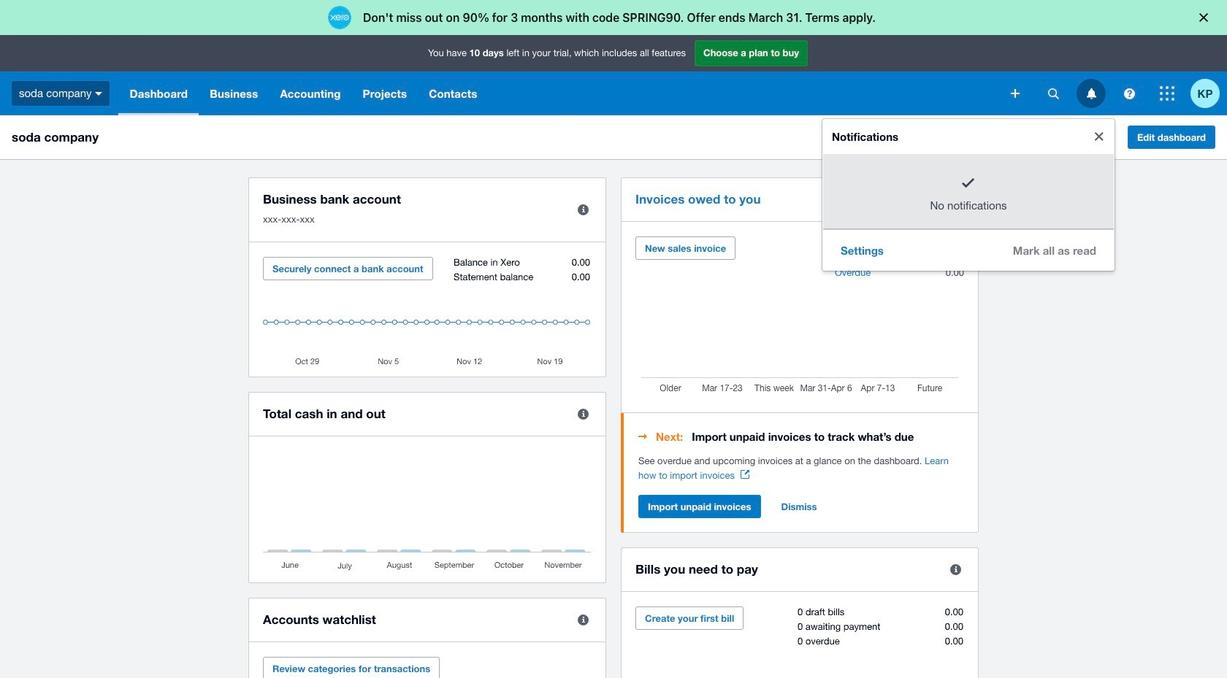 Task type: locate. For each thing, give the bounding box(es) containing it.
banner
[[0, 35, 1227, 271]]

panel body document
[[638, 454, 964, 484], [638, 454, 964, 484]]

1 horizontal spatial svg image
[[1087, 88, 1096, 99]]

heading
[[638, 428, 964, 446]]

2 horizontal spatial svg image
[[1160, 86, 1175, 101]]

empty state widget for the total cash in and out feature, displaying a column graph summarising bank transaction data as total money in versus total money out across all connected bank accounts, enabling a visual comparison of the two amounts. image
[[263, 451, 592, 572]]

svg image
[[1087, 88, 1096, 99], [1124, 88, 1135, 99], [95, 92, 103, 96]]

svg image
[[1160, 86, 1175, 101], [1048, 88, 1059, 99], [1011, 89, 1020, 98]]

dialog
[[0, 0, 1227, 35]]

empty state bank feed widget with a tooltip explaining the feature. includes a 'securely connect a bank account' button and a data-less flat line graph marking four weekly dates, indicating future account balance tracking. image
[[263, 257, 592, 366]]

0 horizontal spatial svg image
[[95, 92, 103, 96]]

opens in a new tab image
[[741, 470, 749, 479]]

2 horizontal spatial svg image
[[1124, 88, 1135, 99]]

group
[[822, 119, 1115, 271]]



Task type: describe. For each thing, give the bounding box(es) containing it.
1 horizontal spatial svg image
[[1048, 88, 1059, 99]]

0 horizontal spatial svg image
[[1011, 89, 1020, 98]]

empty state of the bills widget with a 'create your first bill' button and an unpopulated column graph. image
[[635, 607, 964, 679]]



Task type: vqa. For each thing, say whether or not it's contained in the screenshot.
the Empty state of the Bills widget with a 'Create your first bill' button and an unpopulated column graph. image
yes



